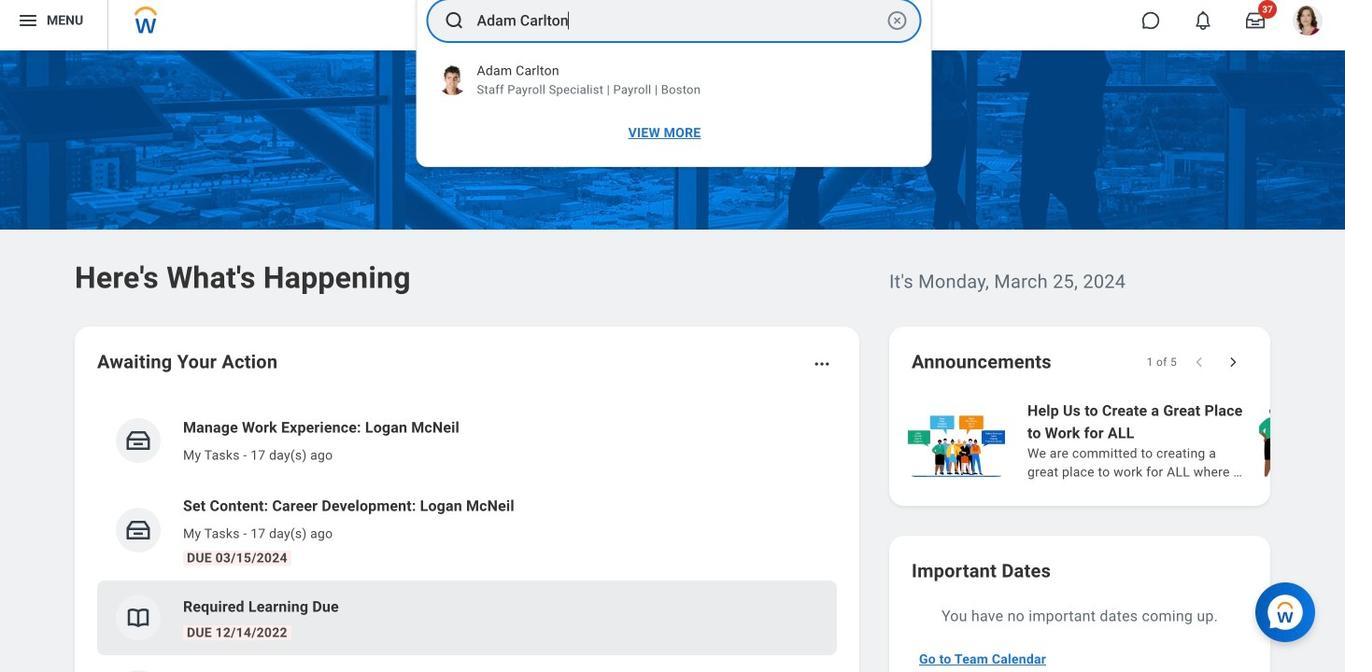 Task type: locate. For each thing, give the bounding box(es) containing it.
chevron right small image
[[1224, 353, 1243, 372]]

1 horizontal spatial list
[[904, 398, 1345, 484]]

list
[[904, 398, 1345, 484], [97, 402, 837, 673]]

0 vertical spatial inbox image
[[124, 427, 152, 455]]

x circle image
[[886, 9, 909, 32]]

1 vertical spatial inbox image
[[124, 517, 152, 545]]

list item
[[97, 581, 837, 656]]

main content
[[0, 50, 1345, 673]]

status
[[1147, 355, 1177, 370]]

justify image
[[17, 9, 39, 32]]

None search field
[[416, 0, 932, 167]]

notifications large image
[[1194, 11, 1213, 30]]

banner
[[0, 0, 1345, 50]]

search image
[[443, 9, 466, 32]]

profile logan mcneil image
[[1293, 6, 1323, 39]]

1 inbox image from the top
[[124, 427, 152, 455]]

inbox image
[[124, 427, 152, 455], [124, 517, 152, 545]]

book open image
[[124, 604, 152, 633]]



Task type: vqa. For each thing, say whether or not it's contained in the screenshot.
1st inbox ICON from the bottom
yes



Task type: describe. For each thing, give the bounding box(es) containing it.
0 horizontal spatial list
[[97, 402, 837, 673]]

Search Workday  search field
[[477, 0, 882, 41]]

inbox large image
[[1246, 11, 1265, 30]]

suggested results list box
[[417, 54, 931, 155]]

chevron left small image
[[1190, 353, 1209, 372]]

2 inbox image from the top
[[124, 517, 152, 545]]



